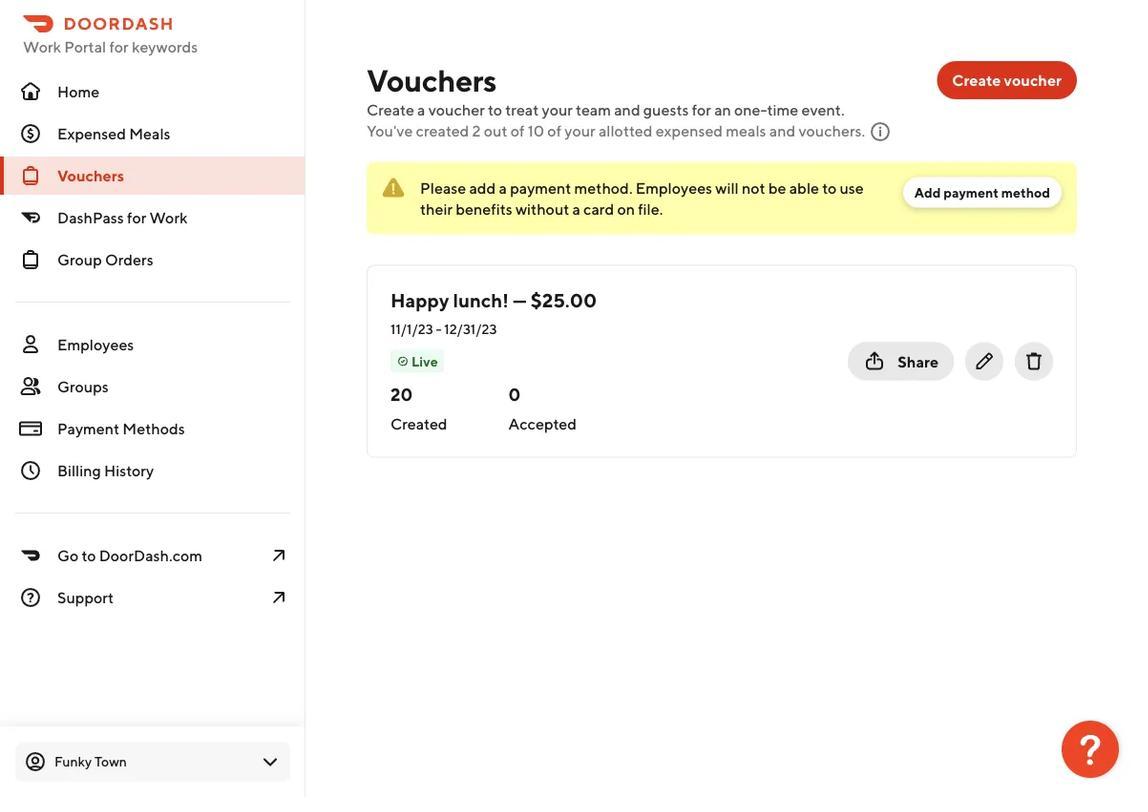 Task type: describe. For each thing, give the bounding box(es) containing it.
2 of from the left
[[548, 122, 562, 140]]

2 vertical spatial for
[[127, 209, 146, 227]]

1 of from the left
[[511, 122, 525, 140]]

0 vertical spatial your
[[542, 101, 573, 119]]

go to doordash.com
[[57, 547, 202, 565]]

create for create a voucher to treat your team and guests for an one-time event.
[[367, 101, 414, 119]]

funky town
[[54, 754, 127, 770]]

10
[[528, 122, 545, 140]]

please add a payment method. employees will not be able to use their benefits without a card on file. status
[[367, 162, 1077, 234]]

town
[[94, 754, 127, 770]]

support link
[[0, 579, 306, 617]]

0 horizontal spatial and
[[614, 101, 641, 119]]

able
[[790, 179, 819, 197]]

history
[[104, 462, 154, 480]]

keywords
[[132, 38, 198, 56]]

create voucher button
[[937, 61, 1077, 99]]

—
[[513, 289, 527, 311]]

card
[[584, 200, 614, 218]]

11/1/23
[[391, 321, 433, 337]]

billing history link
[[0, 452, 306, 490]]

1 vertical spatial a
[[499, 179, 507, 197]]

orders
[[105, 251, 153, 269]]

-
[[436, 321, 442, 337]]

vouchers.
[[799, 122, 865, 140]]

0 accepted
[[509, 384, 577, 433]]

dashpass for work link
[[0, 199, 306, 237]]

expensed
[[57, 125, 126, 143]]

0 vertical spatial work
[[23, 38, 61, 56]]

home
[[57, 83, 100, 101]]

share
[[898, 352, 939, 371]]

groups
[[57, 378, 109, 396]]

method.
[[575, 179, 633, 197]]

expensed meals
[[57, 125, 171, 143]]

2
[[472, 122, 481, 140]]

dashpass
[[57, 209, 124, 227]]

edit image
[[973, 350, 996, 373]]

live
[[412, 353, 438, 369]]

1 horizontal spatial to
[[488, 101, 502, 119]]

happy lunch! — $25.00 11/1/23 - 12/31/23
[[391, 289, 597, 337]]

their
[[420, 200, 453, 218]]

accepted
[[509, 415, 577, 433]]

group orders
[[57, 251, 153, 269]]

add payment method
[[915, 184, 1051, 200]]

0
[[509, 384, 521, 405]]

out
[[484, 122, 508, 140]]

payment inside please add a payment method. employees will not be able to use their benefits without a card on file.
[[510, 179, 572, 197]]

guests
[[644, 101, 689, 119]]

you've
[[367, 122, 413, 140]]

20
[[391, 384, 413, 405]]

group orders link
[[0, 241, 306, 279]]

work portal for keywords
[[23, 38, 198, 56]]

delete image
[[1023, 350, 1046, 373]]

1 horizontal spatial work
[[149, 209, 188, 227]]

happy
[[391, 289, 449, 311]]

add
[[469, 179, 496, 197]]

doordash.com
[[99, 547, 202, 565]]

payment methods
[[57, 420, 185, 438]]

1 horizontal spatial and
[[770, 122, 796, 140]]

event.
[[802, 101, 845, 119]]

one-
[[734, 101, 767, 119]]

2 vertical spatial to
[[82, 547, 96, 565]]

team
[[576, 101, 611, 119]]

group
[[57, 251, 102, 269]]



Task type: vqa. For each thing, say whether or not it's contained in the screenshot.
payment to the left
yes



Task type: locate. For each thing, give the bounding box(es) containing it.
for left an
[[692, 101, 711, 119]]

for right portal
[[109, 38, 129, 56]]

create a voucher to treat your team and guests for an one-time event.
[[367, 101, 845, 119]]

portal
[[64, 38, 106, 56]]

20 created
[[391, 384, 448, 433]]

benefits
[[456, 200, 513, 218]]

2 vertical spatial a
[[573, 200, 581, 218]]

funky
[[54, 754, 92, 770]]

you've created 2 out of 10 of your allotted expensed meals and vouchers.
[[367, 122, 865, 140]]

use
[[840, 179, 864, 197]]

billing history
[[57, 462, 154, 480]]

payment methods link
[[0, 410, 306, 448]]

meals
[[129, 125, 171, 143]]

0 horizontal spatial to
[[82, 547, 96, 565]]

share button
[[848, 342, 954, 381]]

1 horizontal spatial voucher
[[1004, 71, 1062, 89]]

$25.00
[[531, 289, 597, 311]]

method
[[1002, 184, 1051, 200]]

of right 10
[[548, 122, 562, 140]]

not
[[742, 179, 766, 197]]

and down the time
[[770, 122, 796, 140]]

go to doordash.com link
[[0, 537, 306, 575]]

0 horizontal spatial voucher
[[428, 101, 485, 119]]

home link
[[0, 73, 306, 111]]

0 horizontal spatial payment
[[510, 179, 572, 197]]

add payment method button
[[903, 177, 1062, 208]]

employees up groups on the top
[[57, 336, 134, 354]]

create inside button
[[953, 71, 1001, 89]]

employees
[[636, 179, 713, 197], [57, 336, 134, 354]]

payment right add
[[944, 184, 999, 200]]

voucher inside button
[[1004, 71, 1062, 89]]

0 horizontal spatial a
[[417, 101, 425, 119]]

created
[[416, 122, 469, 140]]

a
[[417, 101, 425, 119], [499, 179, 507, 197], [573, 200, 581, 218]]

lunch!
[[453, 289, 509, 311]]

employees inside please add a payment method. employees will not be able to use their benefits without a card on file.
[[636, 179, 713, 197]]

1 horizontal spatial payment
[[944, 184, 999, 200]]

1 vertical spatial to
[[823, 179, 837, 197]]

0 horizontal spatial vouchers
[[57, 167, 124, 185]]

1 horizontal spatial of
[[548, 122, 562, 140]]

please
[[420, 179, 466, 197]]

1 vertical spatial for
[[692, 101, 711, 119]]

1 horizontal spatial employees
[[636, 179, 713, 197]]

a up created
[[417, 101, 425, 119]]

file.
[[638, 200, 663, 218]]

for
[[109, 38, 129, 56], [692, 101, 711, 119], [127, 209, 146, 227]]

created
[[391, 415, 448, 433]]

methods
[[123, 420, 185, 438]]

allotted
[[599, 122, 653, 140]]

your up 10
[[542, 101, 573, 119]]

add
[[915, 184, 941, 200]]

to left use
[[823, 179, 837, 197]]

1 vertical spatial vouchers
[[57, 167, 124, 185]]

0 vertical spatial and
[[614, 101, 641, 119]]

1 vertical spatial employees
[[57, 336, 134, 354]]

employees up file. on the right top of the page
[[636, 179, 713, 197]]

0 vertical spatial voucher
[[1004, 71, 1062, 89]]

treat
[[505, 101, 539, 119]]

without
[[516, 200, 570, 218]]

1 vertical spatial and
[[770, 122, 796, 140]]

please add a payment method. employees will not be able to use their benefits without a card on file.
[[420, 179, 864, 218]]

work
[[23, 38, 61, 56], [149, 209, 188, 227]]

support
[[57, 589, 114, 607]]

time
[[767, 101, 799, 119]]

go
[[57, 547, 79, 565]]

expensed meals link
[[0, 115, 306, 153]]

0 vertical spatial for
[[109, 38, 129, 56]]

your
[[542, 101, 573, 119], [565, 122, 596, 140]]

on
[[617, 200, 635, 218]]

1 vertical spatial create
[[367, 101, 414, 119]]

billing
[[57, 462, 101, 480]]

0 vertical spatial employees
[[636, 179, 713, 197]]

voucher
[[1004, 71, 1062, 89], [428, 101, 485, 119]]

payment up without
[[510, 179, 572, 197]]

0 horizontal spatial work
[[23, 38, 61, 56]]

and
[[614, 101, 641, 119], [770, 122, 796, 140]]

of left 10
[[511, 122, 525, 140]]

1 vertical spatial your
[[565, 122, 596, 140]]

to right go
[[82, 547, 96, 565]]

expensed
[[656, 122, 723, 140]]

to inside please add a payment method. employees will not be able to use their benefits without a card on file.
[[823, 179, 837, 197]]

1 horizontal spatial create
[[953, 71, 1001, 89]]

will
[[716, 179, 739, 197]]

work left portal
[[23, 38, 61, 56]]

your down team at the right top of the page
[[565, 122, 596, 140]]

create
[[953, 71, 1001, 89], [367, 101, 414, 119]]

1 vertical spatial work
[[149, 209, 188, 227]]

create voucher
[[953, 71, 1062, 89]]

0 horizontal spatial create
[[367, 101, 414, 119]]

and up the allotted
[[614, 101, 641, 119]]

vouchers
[[367, 62, 497, 98], [57, 167, 124, 185]]

vouchers link
[[0, 157, 306, 195]]

for up orders
[[127, 209, 146, 227]]

a right add
[[499, 179, 507, 197]]

2 horizontal spatial a
[[573, 200, 581, 218]]

to
[[488, 101, 502, 119], [823, 179, 837, 197], [82, 547, 96, 565]]

dashpass for work
[[57, 209, 188, 227]]

12/31/23
[[444, 321, 497, 337]]

1 horizontal spatial a
[[499, 179, 507, 197]]

an
[[715, 101, 731, 119]]

vouchers inside the "vouchers" link
[[57, 167, 124, 185]]

payment
[[57, 420, 120, 438]]

meals
[[726, 122, 767, 140]]

employees link
[[0, 326, 306, 364]]

0 horizontal spatial employees
[[57, 336, 134, 354]]

payment
[[510, 179, 572, 197], [944, 184, 999, 200]]

0 vertical spatial vouchers
[[367, 62, 497, 98]]

a left card
[[573, 200, 581, 218]]

work down the "vouchers" link on the top left
[[149, 209, 188, 227]]

1 horizontal spatial vouchers
[[367, 62, 497, 98]]

0 vertical spatial a
[[417, 101, 425, 119]]

open resource center image
[[1062, 721, 1119, 778]]

0 horizontal spatial of
[[511, 122, 525, 140]]

vouchers up dashpass
[[57, 167, 124, 185]]

of
[[511, 122, 525, 140], [548, 122, 562, 140]]

0 vertical spatial create
[[953, 71, 1001, 89]]

groups link
[[0, 368, 306, 406]]

to up out
[[488, 101, 502, 119]]

1 vertical spatial voucher
[[428, 101, 485, 119]]

vouchers up created
[[367, 62, 497, 98]]

create for create voucher
[[953, 71, 1001, 89]]

payment inside button
[[944, 184, 999, 200]]

be
[[769, 179, 787, 197]]

0 vertical spatial to
[[488, 101, 502, 119]]

2 horizontal spatial to
[[823, 179, 837, 197]]



